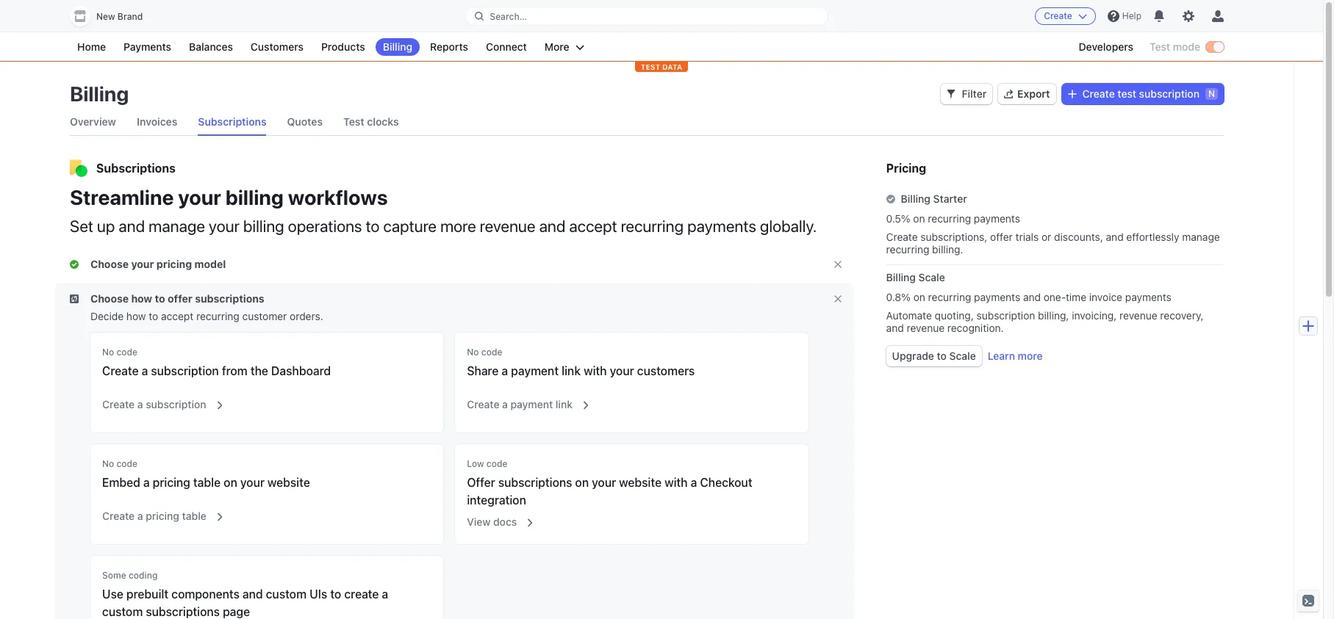 Task type: describe. For each thing, give the bounding box(es) containing it.
billing up the overview
[[70, 82, 129, 106]]

on inside billing scale 0.8% on recurring payments and one-time invoice payments automate quoting, subscription billing, invoicing, revenue recovery, and revenue recognition.
[[914, 291, 926, 304]]

balances
[[189, 40, 233, 53]]

data
[[663, 63, 683, 71]]

low
[[467, 459, 484, 470]]

decide how to accept recurring customer orders.
[[90, 310, 323, 323]]

no code create a subscription from the dashboard
[[102, 347, 331, 378]]

recurring inside billing scale 0.8% on recurring payments and one-time invoice payments automate quoting, subscription billing, invoicing, revenue recovery, and revenue recognition.
[[929, 291, 972, 304]]

test mode
[[1150, 40, 1201, 53]]

2 horizontal spatial revenue
[[1120, 310, 1158, 322]]

a inside no code create a subscription from the dashboard
[[142, 365, 148, 378]]

table inside the no code embed a pricing table on your website
[[193, 477, 221, 490]]

create a subscription button
[[93, 389, 225, 416]]

your inside the no code embed a pricing table on your website
[[240, 477, 265, 490]]

invoice
[[1090, 291, 1123, 304]]

products
[[321, 40, 365, 53]]

create for create a subscription
[[102, 399, 135, 411]]

subscriptions,
[[921, 231, 988, 243]]

0 horizontal spatial accept
[[161, 310, 194, 323]]

create a pricing table
[[102, 510, 207, 523]]

create a payment link button
[[458, 389, 591, 416]]

0.5%
[[887, 213, 911, 225]]

time
[[1066, 291, 1087, 304]]

svg image for choose how to offer subscriptions
[[70, 295, 79, 304]]

payments up recovery,
[[1126, 291, 1172, 304]]

invoices
[[137, 115, 178, 128]]

test data
[[641, 63, 683, 71]]

home
[[77, 40, 106, 53]]

test clocks
[[344, 115, 399, 128]]

new brand
[[96, 11, 143, 22]]

discounts,
[[1055, 231, 1104, 243]]

offer inside dropdown button
[[168, 293, 193, 305]]

pricing for table
[[146, 510, 179, 523]]

developers
[[1079, 40, 1134, 53]]

a inside low code offer subscriptions on your website with a checkout integration
[[691, 477, 697, 490]]

recurring inside streamline your billing workflows set up and manage your billing operations to capture more revenue and accept recurring payments globally.
[[621, 217, 684, 236]]

subscription inside button
[[146, 399, 206, 411]]

learn
[[988, 350, 1016, 363]]

manage inside streamline your billing workflows set up and manage your billing operations to capture more revenue and accept recurring payments globally.
[[149, 217, 205, 236]]

new
[[96, 11, 115, 22]]

orders.
[[290, 310, 323, 323]]

to right upgrade
[[937, 350, 947, 363]]

dashboard
[[271, 365, 331, 378]]

n
[[1209, 88, 1216, 99]]

on inside the no code embed a pricing table on your website
[[224, 477, 237, 490]]

filter
[[962, 88, 987, 100]]

subscriptions inside some coding use prebuilt components and custom uis to create a custom subscriptions page
[[146, 606, 220, 619]]

your inside dropdown button
[[131, 258, 154, 271]]

billing scale 0.8% on recurring payments and one-time invoice payments automate quoting, subscription billing, invoicing, revenue recovery, and revenue recognition.
[[887, 271, 1204, 335]]

one-
[[1044, 291, 1066, 304]]

offer
[[467, 477, 495, 490]]

or
[[1042, 231, 1052, 243]]

view docs
[[467, 516, 517, 529]]

learn more link
[[988, 349, 1043, 364]]

scale inside billing scale 0.8% on recurring payments and one-time invoice payments automate quoting, subscription billing, invoicing, revenue recovery, and revenue recognition.
[[919, 271, 946, 284]]

your inside low code offer subscriptions on your website with a checkout integration
[[592, 477, 616, 490]]

subscriptions inside tab list
[[198, 115, 267, 128]]

a inside button
[[502, 399, 508, 411]]

search…
[[490, 11, 527, 22]]

subscriptions inside low code offer subscriptions on your website with a checkout integration
[[498, 477, 573, 490]]

2 horizontal spatial svg image
[[1068, 90, 1077, 99]]

model
[[195, 258, 226, 271]]

customers
[[637, 365, 695, 378]]

billing.
[[933, 243, 964, 256]]

brand
[[118, 11, 143, 22]]

effortlessly
[[1127, 231, 1180, 243]]

reports
[[430, 40, 468, 53]]

subscription inside billing scale 0.8% on recurring payments and one-time invoice payments automate quoting, subscription billing, invoicing, revenue recovery, and revenue recognition.
[[977, 310, 1036, 322]]

on inside the 0.5% on recurring payments create subscriptions, offer trials or discounts, and effortlessly manage recurring billing.
[[914, 213, 926, 225]]

capture
[[384, 217, 437, 236]]

your inside no code share a payment link with your customers
[[610, 365, 634, 378]]

subscription right the test
[[1140, 88, 1200, 100]]

operations
[[288, 217, 362, 236]]

with inside no code share a payment link with your customers
[[584, 365, 607, 378]]

set
[[70, 217, 93, 236]]

upgrade
[[893, 350, 935, 363]]

docs
[[494, 516, 517, 529]]

and inside the 0.5% on recurring payments create subscriptions, offer trials or discounts, and effortlessly manage recurring billing.
[[1107, 231, 1124, 243]]

code for create
[[117, 347, 138, 358]]

create
[[344, 588, 379, 602]]

website inside the no code embed a pricing table on your website
[[268, 477, 310, 490]]

and inside some coding use prebuilt components and custom uis to create a custom subscriptions page
[[243, 588, 263, 602]]

recognition.
[[948, 322, 1004, 335]]

export button
[[999, 84, 1056, 104]]

test for test clocks
[[344, 115, 365, 128]]

link inside button
[[556, 399, 573, 411]]

reports link
[[423, 38, 476, 56]]

billing up 0.5%
[[901, 193, 931, 205]]

starter
[[934, 193, 968, 205]]

choose for choose how to offer subscriptions
[[90, 293, 129, 305]]

subscription inside no code create a subscription from the dashboard
[[151, 365, 219, 378]]

view
[[467, 516, 491, 529]]

0.8%
[[887, 291, 911, 304]]

customers
[[251, 40, 304, 53]]

code for embed
[[117, 459, 138, 470]]

view docs button
[[458, 507, 536, 533]]

choose how to offer subscriptions
[[90, 293, 264, 305]]

quotes link
[[287, 109, 323, 135]]

coding
[[129, 571, 158, 582]]

products link
[[314, 38, 373, 56]]

clocks
[[367, 115, 399, 128]]

how for decide
[[126, 310, 146, 323]]

create inside no code create a subscription from the dashboard
[[102, 365, 139, 378]]

from
[[222, 365, 248, 378]]

how for choose
[[131, 293, 152, 305]]

page
[[223, 606, 250, 619]]

mode
[[1174, 40, 1201, 53]]

no code share a payment link with your customers
[[467, 347, 695, 378]]

choose your pricing model button
[[70, 257, 229, 272]]



Task type: locate. For each thing, give the bounding box(es) containing it.
0 horizontal spatial revenue
[[480, 217, 536, 236]]

to inside streamline your billing workflows set up and manage your billing operations to capture more revenue and accept recurring payments globally.
[[366, 217, 380, 236]]

1 horizontal spatial accept
[[569, 217, 617, 236]]

0 vertical spatial subscriptions
[[195, 293, 264, 305]]

payments inside the 0.5% on recurring payments create subscriptions, offer trials or discounts, and effortlessly manage recurring billing.
[[974, 213, 1021, 225]]

test
[[1150, 40, 1171, 53], [344, 115, 365, 128]]

1 vertical spatial link
[[556, 399, 573, 411]]

svg image right "export"
[[1068, 90, 1077, 99]]

test for test mode
[[1150, 40, 1171, 53]]

billing up 0.8%
[[887, 271, 916, 284]]

subscription
[[1140, 88, 1200, 100], [977, 310, 1036, 322], [151, 365, 219, 378], [146, 399, 206, 411]]

pricing up "choose how to offer subscriptions"
[[157, 258, 192, 271]]

more inside streamline your billing workflows set up and manage your billing operations to capture more revenue and accept recurring payments globally.
[[441, 217, 476, 236]]

0 vertical spatial how
[[131, 293, 152, 305]]

upgrade to scale
[[893, 350, 976, 363]]

offer left trials
[[991, 231, 1013, 243]]

a inside some coding use prebuilt components and custom uis to create a custom subscriptions page
[[382, 588, 388, 602]]

svg image
[[70, 260, 79, 269]]

no inside the no code embed a pricing table on your website
[[102, 459, 114, 470]]

how down choose your pricing model dropdown button
[[131, 293, 152, 305]]

0 vertical spatial link
[[562, 365, 581, 378]]

invoicing,
[[1072, 310, 1117, 322]]

0 horizontal spatial website
[[268, 477, 310, 490]]

no for share a payment link with your customers
[[467, 347, 479, 358]]

subscriptions left quotes at top
[[198, 115, 267, 128]]

up
[[97, 217, 115, 236]]

code up share on the left bottom of the page
[[482, 347, 503, 358]]

1 horizontal spatial more
[[1018, 350, 1043, 363]]

no
[[102, 347, 114, 358], [467, 347, 479, 358], [102, 459, 114, 470]]

pricing inside the no code embed a pricing table on your website
[[153, 477, 190, 490]]

choose for choose your pricing model
[[90, 258, 129, 271]]

pricing inside button
[[146, 510, 179, 523]]

offer inside the 0.5% on recurring payments create subscriptions, offer trials or discounts, and effortlessly manage recurring billing.
[[991, 231, 1013, 243]]

use
[[102, 588, 124, 602]]

learn more
[[988, 350, 1043, 363]]

payment inside no code share a payment link with your customers
[[511, 365, 559, 378]]

subscriptions link
[[198, 109, 267, 135]]

no for embed a pricing table on your website
[[102, 459, 114, 470]]

0 vertical spatial billing
[[226, 185, 284, 210]]

billing starter
[[901, 193, 968, 205]]

pricing for model
[[157, 258, 192, 271]]

to down choose your pricing model
[[155, 293, 165, 305]]

payments up trials
[[974, 213, 1021, 225]]

no code embed a pricing table on your website
[[102, 459, 310, 490]]

1 horizontal spatial with
[[665, 477, 688, 490]]

subscriptions up decide how to accept recurring customer orders. at the bottom of the page
[[195, 293, 264, 305]]

subscription down no code create a subscription from the dashboard
[[146, 399, 206, 411]]

revenue inside streamline your billing workflows set up and manage your billing operations to capture more revenue and accept recurring payments globally.
[[480, 217, 536, 236]]

customer
[[242, 310, 287, 323]]

custom down the use
[[102, 606, 143, 619]]

subscriptions up streamline
[[96, 162, 176, 175]]

manage inside the 0.5% on recurring payments create subscriptions, offer trials or discounts, and effortlessly manage recurring billing.
[[1183, 231, 1221, 243]]

choose how to offer subscriptions button
[[70, 292, 267, 307]]

overview link
[[70, 109, 116, 135]]

code down decide
[[117, 347, 138, 358]]

custom
[[266, 588, 307, 602], [102, 606, 143, 619]]

0 vertical spatial with
[[584, 365, 607, 378]]

manage right effortlessly at the right
[[1183, 231, 1221, 243]]

help button
[[1102, 4, 1148, 28]]

code inside no code create a subscription from the dashboard
[[117, 347, 138, 358]]

code for share
[[482, 347, 503, 358]]

code inside low code offer subscriptions on your website with a checkout integration
[[487, 459, 508, 470]]

automate
[[887, 310, 932, 322]]

svg image
[[948, 90, 956, 99], [1068, 90, 1077, 99], [70, 295, 79, 304]]

1 horizontal spatial custom
[[266, 588, 307, 602]]

subscriptions
[[195, 293, 264, 305], [498, 477, 573, 490], [146, 606, 220, 619]]

1 website from the left
[[268, 477, 310, 490]]

more button
[[537, 38, 592, 56]]

2 vertical spatial subscriptions
[[146, 606, 220, 619]]

more right capture in the top of the page
[[441, 217, 476, 236]]

revenue
[[480, 217, 536, 236], [1120, 310, 1158, 322], [907, 322, 945, 335]]

0 vertical spatial pricing
[[157, 258, 192, 271]]

pricing down the no code embed a pricing table on your website
[[146, 510, 179, 523]]

svg image inside filter popup button
[[948, 90, 956, 99]]

0.5% on recurring payments create subscriptions, offer trials or discounts, and effortlessly manage recurring billing.
[[887, 213, 1221, 256]]

streamline your billing workflows set up and manage your billing operations to capture more revenue and accept recurring payments globally.
[[70, 185, 817, 236]]

choose up decide
[[90, 293, 129, 305]]

test inside "link"
[[344, 115, 365, 128]]

no up share on the left bottom of the page
[[467, 347, 479, 358]]

link up create a payment link button
[[562, 365, 581, 378]]

svg image left filter
[[948, 90, 956, 99]]

1 vertical spatial billing
[[243, 217, 284, 236]]

1 vertical spatial subscriptions
[[96, 162, 176, 175]]

code right low
[[487, 459, 508, 470]]

1 horizontal spatial subscriptions
[[198, 115, 267, 128]]

components
[[172, 588, 240, 602]]

1 vertical spatial payment
[[511, 399, 553, 411]]

export
[[1018, 88, 1051, 100]]

custom left 'uis'
[[266, 588, 307, 602]]

billing,
[[1039, 310, 1070, 322]]

create button
[[1036, 7, 1096, 25]]

1 horizontal spatial svg image
[[948, 90, 956, 99]]

no inside no code create a subscription from the dashboard
[[102, 347, 114, 358]]

filter button
[[942, 84, 993, 104]]

0 horizontal spatial subscriptions
[[96, 162, 176, 175]]

tab list
[[70, 109, 1224, 136]]

a inside no code share a payment link with your customers
[[502, 365, 508, 378]]

prebuilt
[[126, 588, 169, 602]]

quoting,
[[935, 310, 974, 322]]

create inside button
[[467, 399, 500, 411]]

uis
[[310, 588, 327, 602]]

subscriptions down components
[[146, 606, 220, 619]]

create for create a payment link
[[467, 399, 500, 411]]

to down choose how to offer subscriptions dropdown button
[[149, 310, 158, 323]]

payments up recognition.
[[975, 291, 1021, 304]]

Search… text field
[[467, 7, 828, 25]]

test
[[641, 63, 661, 71]]

upgrade to scale link
[[887, 346, 982, 367]]

pricing
[[887, 162, 927, 175]]

pricing up create a pricing table button
[[153, 477, 190, 490]]

create inside the 0.5% on recurring payments create subscriptions, offer trials or discounts, and effortlessly manage recurring billing.
[[887, 231, 918, 243]]

tab list containing overview
[[70, 109, 1224, 136]]

accept
[[569, 217, 617, 236], [161, 310, 194, 323]]

0 vertical spatial custom
[[266, 588, 307, 602]]

no inside no code share a payment link with your customers
[[467, 347, 479, 358]]

create for create test subscription
[[1083, 88, 1115, 100]]

integration
[[467, 494, 526, 507]]

payments inside streamline your billing workflows set up and manage your billing operations to capture more revenue and accept recurring payments globally.
[[688, 217, 757, 236]]

code up embed
[[117, 459, 138, 470]]

billing left reports
[[383, 40, 413, 53]]

with left customers
[[584, 365, 607, 378]]

overview
[[70, 115, 116, 128]]

code inside the no code embed a pricing table on your website
[[117, 459, 138, 470]]

0 horizontal spatial more
[[441, 217, 476, 236]]

svg image for filter
[[948, 90, 956, 99]]

pricing
[[157, 258, 192, 271], [153, 477, 190, 490], [146, 510, 179, 523]]

code inside no code share a payment link with your customers
[[482, 347, 503, 358]]

choose right svg icon
[[90, 258, 129, 271]]

workflows
[[288, 185, 388, 210]]

1 horizontal spatial offer
[[991, 231, 1013, 243]]

1 choose from the top
[[90, 258, 129, 271]]

choose inside choose your pricing model dropdown button
[[90, 258, 129, 271]]

1 vertical spatial accept
[[161, 310, 194, 323]]

subscription up the learn
[[977, 310, 1036, 322]]

Search… search field
[[467, 7, 828, 25]]

quotes
[[287, 115, 323, 128]]

scale down billing.
[[919, 271, 946, 284]]

some coding use prebuilt components and custom uis to create a custom subscriptions page
[[102, 571, 388, 619]]

connect link
[[479, 38, 535, 56]]

subscriptions up "integration"
[[498, 477, 573, 490]]

payments left 'globally.'
[[688, 217, 757, 236]]

0 horizontal spatial scale
[[919, 271, 946, 284]]

0 vertical spatial choose
[[90, 258, 129, 271]]

svg image inside choose how to offer subscriptions dropdown button
[[70, 295, 79, 304]]

link down no code share a payment link with your customers
[[556, 399, 573, 411]]

manage up choose your pricing model
[[149, 217, 205, 236]]

0 horizontal spatial test
[[344, 115, 365, 128]]

0 horizontal spatial offer
[[168, 293, 193, 305]]

1 vertical spatial scale
[[950, 350, 976, 363]]

with inside low code offer subscriptions on your website with a checkout integration
[[665, 477, 688, 490]]

payment inside button
[[511, 399, 553, 411]]

table inside button
[[182, 510, 207, 523]]

website
[[268, 477, 310, 490], [619, 477, 662, 490]]

0 horizontal spatial manage
[[149, 217, 205, 236]]

test left mode
[[1150, 40, 1171, 53]]

1 vertical spatial with
[[665, 477, 688, 490]]

accept inside streamline your billing workflows set up and manage your billing operations to capture more revenue and accept recurring payments globally.
[[569, 217, 617, 236]]

1 vertical spatial subscriptions
[[498, 477, 573, 490]]

subscriptions inside dropdown button
[[195, 293, 264, 305]]

help
[[1123, 10, 1142, 21]]

share
[[467, 365, 499, 378]]

some
[[102, 571, 126, 582]]

1 vertical spatial custom
[[102, 606, 143, 619]]

connect
[[486, 40, 527, 53]]

0 horizontal spatial custom
[[102, 606, 143, 619]]

code
[[117, 347, 138, 358], [482, 347, 503, 358], [117, 459, 138, 470], [487, 459, 508, 470]]

create a subscription
[[102, 399, 206, 411]]

with
[[584, 365, 607, 378], [665, 477, 688, 490]]

and
[[119, 217, 145, 236], [539, 217, 566, 236], [1107, 231, 1124, 243], [1024, 291, 1041, 304], [887, 322, 904, 335], [243, 588, 263, 602]]

0 horizontal spatial svg image
[[70, 295, 79, 304]]

on inside low code offer subscriptions on your website with a checkout integration
[[575, 477, 589, 490]]

recovery,
[[1161, 310, 1204, 322]]

no up embed
[[102, 459, 114, 470]]

0 vertical spatial offer
[[991, 231, 1013, 243]]

2 choose from the top
[[90, 293, 129, 305]]

0 vertical spatial test
[[1150, 40, 1171, 53]]

1 horizontal spatial scale
[[950, 350, 976, 363]]

to inside some coding use prebuilt components and custom uis to create a custom subscriptions page
[[330, 588, 341, 602]]

1 vertical spatial offer
[[168, 293, 193, 305]]

subscription up 'create a subscription' button
[[151, 365, 219, 378]]

1 horizontal spatial manage
[[1183, 231, 1221, 243]]

svg image down svg icon
[[70, 295, 79, 304]]

choose
[[90, 258, 129, 271], [90, 293, 129, 305]]

low code offer subscriptions on your website with a checkout integration
[[467, 459, 753, 507]]

table up create a pricing table button
[[193, 477, 221, 490]]

pricing inside dropdown button
[[157, 258, 192, 271]]

2 website from the left
[[619, 477, 662, 490]]

1 vertical spatial table
[[182, 510, 207, 523]]

1 vertical spatial choose
[[90, 293, 129, 305]]

1 horizontal spatial test
[[1150, 40, 1171, 53]]

table down the no code embed a pricing table on your website
[[182, 510, 207, 523]]

payment down no code share a payment link with your customers
[[511, 399, 553, 411]]

more right the learn
[[1018, 350, 1043, 363]]

balances link
[[182, 38, 240, 56]]

how right decide
[[126, 310, 146, 323]]

website inside low code offer subscriptions on your website with a checkout integration
[[619, 477, 662, 490]]

choose inside choose how to offer subscriptions dropdown button
[[90, 293, 129, 305]]

developers link
[[1072, 38, 1141, 56]]

create a pricing table button
[[93, 501, 225, 527]]

0 horizontal spatial with
[[584, 365, 607, 378]]

customers link
[[243, 38, 311, 56]]

subscriptions
[[198, 115, 267, 128], [96, 162, 176, 175]]

1 vertical spatial pricing
[[153, 477, 190, 490]]

new brand button
[[70, 6, 158, 26]]

billing inside billing scale 0.8% on recurring payments and one-time invoice payments automate quoting, subscription billing, invoicing, revenue recovery, and revenue recognition.
[[887, 271, 916, 284]]

with left checkout
[[665, 477, 688, 490]]

1 vertical spatial test
[[344, 115, 365, 128]]

create for create a pricing table
[[102, 510, 135, 523]]

on
[[914, 213, 926, 225], [914, 291, 926, 304], [224, 477, 237, 490], [575, 477, 589, 490]]

link inside no code share a payment link with your customers
[[562, 365, 581, 378]]

2 vertical spatial pricing
[[146, 510, 179, 523]]

1 vertical spatial how
[[126, 310, 146, 323]]

1 horizontal spatial website
[[619, 477, 662, 490]]

to inside dropdown button
[[155, 293, 165, 305]]

to left capture in the top of the page
[[366, 217, 380, 236]]

billing
[[226, 185, 284, 210], [243, 217, 284, 236]]

the
[[251, 365, 268, 378]]

create for create
[[1044, 10, 1073, 21]]

0 vertical spatial scale
[[919, 271, 946, 284]]

billing
[[383, 40, 413, 53], [70, 82, 129, 106], [901, 193, 931, 205], [887, 271, 916, 284]]

create a payment link
[[467, 399, 573, 411]]

1 horizontal spatial revenue
[[907, 322, 945, 335]]

scale down recognition.
[[950, 350, 976, 363]]

to right 'uis'
[[330, 588, 341, 602]]

test left clocks
[[344, 115, 365, 128]]

globally.
[[760, 217, 817, 236]]

1 vertical spatial more
[[1018, 350, 1043, 363]]

decide
[[90, 310, 124, 323]]

payment up create a payment link button
[[511, 365, 559, 378]]

offer up decide how to accept recurring customer orders. at the bottom of the page
[[168, 293, 193, 305]]

code for offer
[[487, 459, 508, 470]]

more
[[545, 40, 570, 53]]

invoices link
[[137, 109, 178, 135]]

link
[[562, 365, 581, 378], [556, 399, 573, 411]]

no down decide
[[102, 347, 114, 358]]

0 vertical spatial accept
[[569, 217, 617, 236]]

0 vertical spatial table
[[193, 477, 221, 490]]

0 vertical spatial payment
[[511, 365, 559, 378]]

home link
[[70, 38, 113, 56]]

how inside choose how to offer subscriptions dropdown button
[[131, 293, 152, 305]]

no for create a subscription from the dashboard
[[102, 347, 114, 358]]

create test subscription
[[1083, 88, 1200, 100]]

0 vertical spatial subscriptions
[[198, 115, 267, 128]]

0 vertical spatial more
[[441, 217, 476, 236]]

trials
[[1016, 231, 1039, 243]]

a inside the no code embed a pricing table on your website
[[143, 477, 150, 490]]



Task type: vqa. For each thing, say whether or not it's contained in the screenshot.
second Oct 9 link
no



